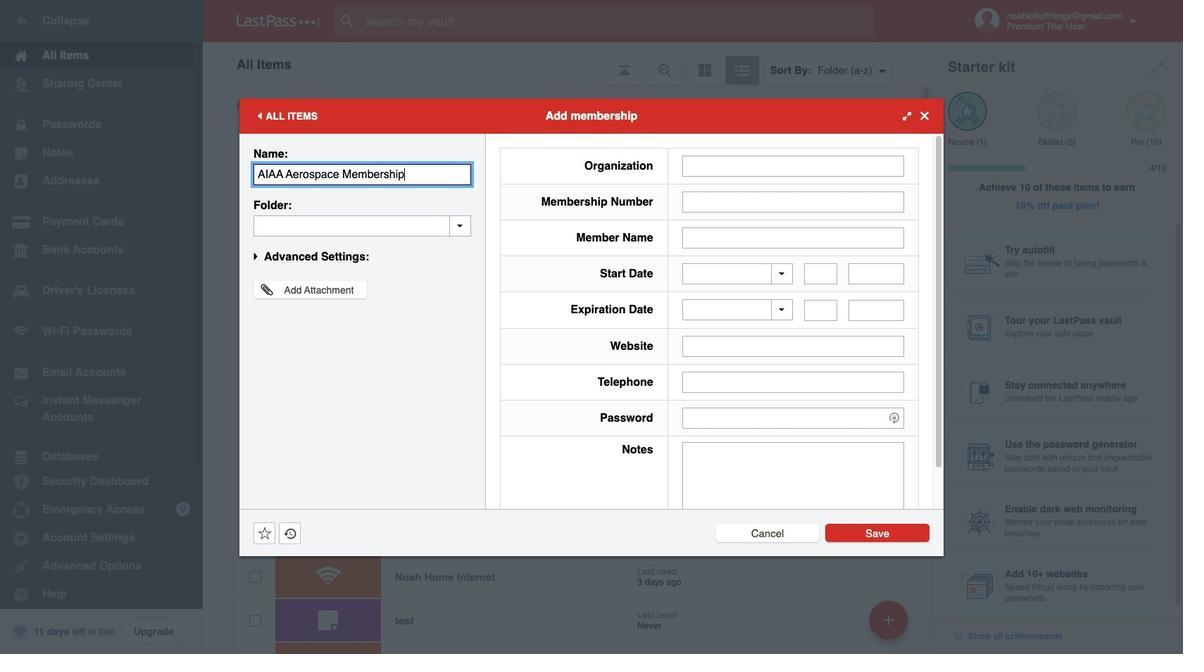 Task type: locate. For each thing, give the bounding box(es) containing it.
search my vault text field
[[334, 6, 897, 37]]

new item image
[[884, 616, 894, 625]]

None text field
[[683, 442, 905, 530]]

main navigation navigation
[[0, 0, 203, 655]]

None password field
[[683, 408, 905, 429]]

dialog
[[240, 98, 944, 556]]

None text field
[[683, 155, 905, 177], [254, 164, 471, 185], [683, 191, 905, 212], [254, 215, 471, 236], [683, 227, 905, 248], [805, 264, 838, 285], [849, 264, 905, 285], [805, 300, 838, 321], [849, 300, 905, 321], [683, 336, 905, 357], [683, 372, 905, 393], [683, 155, 905, 177], [254, 164, 471, 185], [683, 191, 905, 212], [254, 215, 471, 236], [683, 227, 905, 248], [805, 264, 838, 285], [849, 264, 905, 285], [805, 300, 838, 321], [849, 300, 905, 321], [683, 336, 905, 357], [683, 372, 905, 393]]



Task type: describe. For each thing, give the bounding box(es) containing it.
lastpass image
[[237, 15, 320, 27]]

Search search field
[[334, 6, 897, 37]]

vault options navigation
[[203, 42, 932, 85]]

new item navigation
[[865, 597, 918, 655]]



